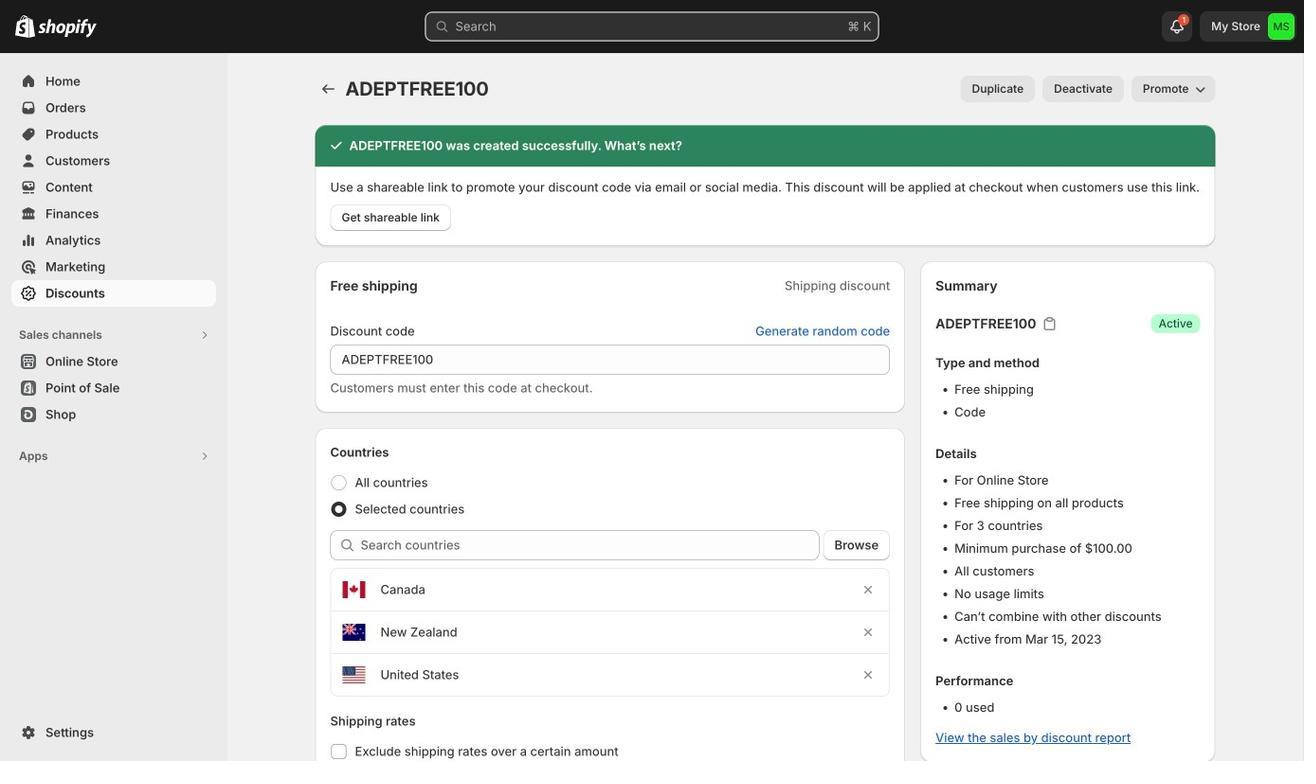 Task type: vqa. For each thing, say whether or not it's contained in the screenshot.
My Store ICON
yes



Task type: locate. For each thing, give the bounding box(es) containing it.
Search countries text field
[[361, 531, 819, 561]]

shopify image
[[15, 15, 35, 38], [38, 19, 97, 38]]

1 horizontal spatial shopify image
[[38, 19, 97, 38]]

None text field
[[330, 345, 890, 375]]



Task type: describe. For each thing, give the bounding box(es) containing it.
0 horizontal spatial shopify image
[[15, 15, 35, 38]]

my store image
[[1268, 13, 1295, 40]]



